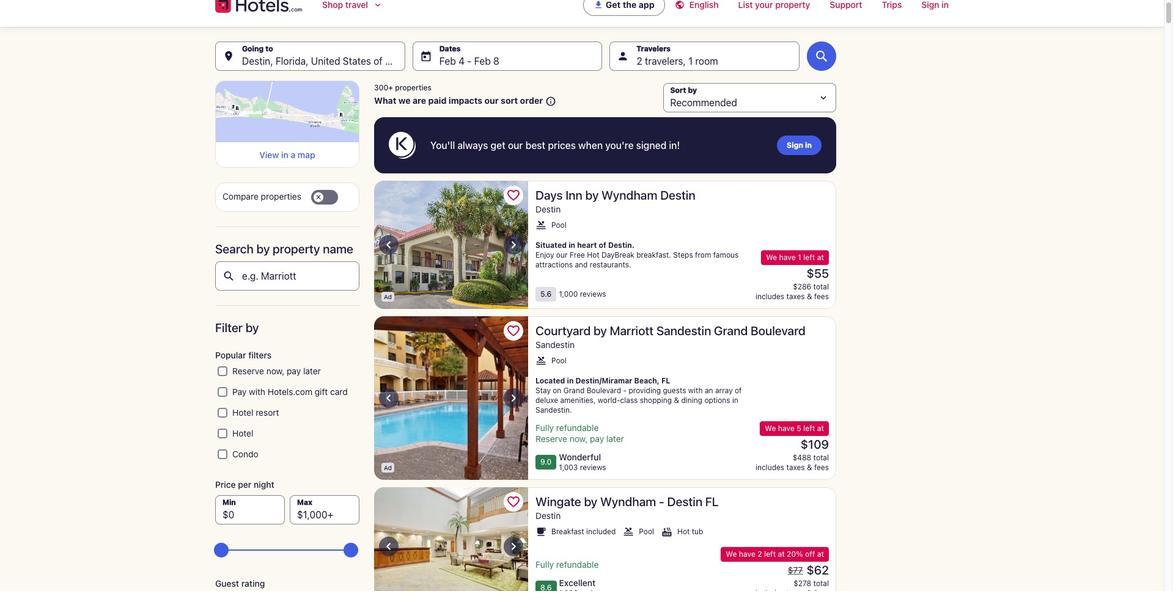 Task type: locate. For each thing, give the bounding box(es) containing it.
total for $109
[[814, 454, 829, 463]]

sign in link
[[777, 136, 822, 155]]

2 fees from the top
[[814, 463, 829, 473]]

wyndham up included
[[600, 495, 656, 509]]

later down world-
[[607, 434, 624, 445]]

0 horizontal spatial now,
[[266, 366, 284, 377]]

total down $55
[[814, 282, 829, 292]]

0 horizontal spatial feb
[[439, 56, 456, 67]]

deluxe
[[536, 396, 558, 405]]

at for 20%
[[778, 550, 785, 559]]

in for sign
[[805, 141, 812, 150]]

with up dining
[[688, 386, 703, 396]]

boulevard inside the located in destin/miramar beach, fl stay on grand boulevard - providing guests with an array of deluxe amenities, world-class shopping & dining options in sandestin.
[[587, 386, 621, 396]]

wingate by wyndham - destin fl destin
[[536, 495, 719, 522]]

by inside days inn by wyndham destin destin
[[585, 188, 599, 202]]

left left 20%
[[764, 550, 776, 559]]

1 vertical spatial left
[[804, 424, 815, 434]]

1 vertical spatial our
[[508, 140, 523, 151]]

2 refundable from the top
[[556, 560, 599, 570]]

- inside the located in destin/miramar beach, fl stay on grand boulevard - providing guests with an array of deluxe amenities, world-class shopping & dining options in sandestin.
[[623, 386, 627, 396]]

1 inside we have 1 left at $55 $286 total includes taxes & fees
[[798, 253, 802, 262]]

by right search
[[256, 242, 270, 256]]

2 horizontal spatial of
[[735, 386, 742, 396]]

$278
[[794, 580, 812, 589]]

1
[[689, 56, 693, 67], [798, 253, 802, 262]]

2 total from the top
[[814, 454, 829, 463]]

by left marriott
[[594, 324, 607, 338]]

inn
[[566, 188, 583, 202]]

by inside wingate by wyndham - destin fl destin
[[584, 495, 598, 509]]

small image right sort
[[543, 96, 557, 107]]

what
[[374, 95, 396, 106]]

0 vertical spatial ad
[[384, 294, 392, 301]]

2 horizontal spatial our
[[556, 251, 568, 260]]

popular filters
[[215, 350, 272, 361]]

& inside we have 5 left at $109 $488 total includes taxes & fees
[[807, 463, 812, 473]]

small image
[[543, 96, 557, 107], [536, 527, 547, 538]]

1 includes from the top
[[756, 292, 785, 301]]

reserve inside fully refundable reserve now, pay later
[[536, 434, 567, 445]]

0 vertical spatial have
[[779, 253, 796, 262]]

stay
[[536, 386, 551, 396]]

we
[[766, 253, 777, 262], [765, 424, 776, 434], [726, 550, 737, 559]]

2 left 20%
[[758, 550, 762, 559]]

with right pay
[[249, 387, 265, 398]]

of inside the located in destin/miramar beach, fl stay on grand boulevard - providing guests with an array of deluxe amenities, world-class shopping & dining options in sandestin.
[[735, 386, 742, 396]]

0 horizontal spatial with
[[249, 387, 265, 398]]

& down $488
[[807, 463, 812, 473]]

0 horizontal spatial sandestin
[[536, 340, 575, 350]]

0 vertical spatial fl
[[662, 377, 670, 386]]

0 vertical spatial total
[[814, 282, 829, 292]]

$0, Minimum, Price per night text field
[[215, 496, 285, 525]]

$286
[[793, 282, 812, 292]]

1 vertical spatial -
[[623, 386, 627, 396]]

fees
[[814, 292, 829, 301], [814, 463, 829, 473]]

0 vertical spatial later
[[303, 366, 321, 377]]

total inside we have 5 left at $109 $488 total includes taxes & fees
[[814, 454, 829, 463]]

filter
[[215, 321, 243, 335]]

pool for days
[[552, 221, 567, 230]]

view in a map
[[260, 150, 315, 160]]

$488
[[793, 454, 812, 463]]

1 horizontal spatial reserve
[[536, 434, 567, 445]]

at up the $109
[[817, 424, 824, 434]]

by right inn
[[585, 188, 599, 202]]

1 vertical spatial fl
[[706, 495, 719, 509]]

1 horizontal spatial our
[[508, 140, 523, 151]]

0 horizontal spatial grand
[[564, 386, 585, 396]]

download the app button image
[[594, 0, 603, 10]]

2 fully from the top
[[536, 560, 554, 570]]

small image
[[675, 0, 690, 10], [536, 220, 547, 231], [536, 356, 547, 367], [623, 527, 634, 538], [662, 527, 673, 538]]

now, down filters
[[266, 366, 284, 377]]

0 vertical spatial fully
[[536, 423, 554, 434]]

at left 20%
[[778, 550, 785, 559]]

1 vertical spatial pay
[[590, 434, 604, 445]]

taxes inside we have 5 left at $109 $488 total includes taxes & fees
[[787, 463, 805, 473]]

tub
[[692, 528, 703, 537]]

breakfast
[[552, 528, 584, 537]]

left for $55
[[804, 253, 815, 262]]

fees down $55
[[814, 292, 829, 301]]

1 vertical spatial hotel
[[232, 429, 253, 439]]

2 reviews from the top
[[580, 463, 606, 473]]

2 includes from the top
[[756, 463, 785, 473]]

grand up amenities,
[[564, 386, 585, 396]]

feb
[[439, 56, 456, 67], [474, 56, 491, 67]]

have left 5
[[778, 424, 795, 434]]

1 horizontal spatial 2
[[758, 550, 762, 559]]

have inside we have 1 left at $55 $286 total includes taxes & fees
[[779, 253, 796, 262]]

1 vertical spatial wyndham
[[600, 495, 656, 509]]

1 vertical spatial properties
[[261, 191, 301, 202]]

fully down breakfast
[[536, 560, 554, 570]]

impacts
[[449, 95, 483, 106]]

in right sign
[[805, 141, 812, 150]]

properties for compare properties
[[261, 191, 301, 202]]

days inn by wyndham destin destin
[[536, 188, 696, 215]]

0 vertical spatial hot
[[587, 251, 600, 260]]

map
[[298, 150, 315, 160]]

0 vertical spatial fees
[[814, 292, 829, 301]]

1 vertical spatial we
[[765, 424, 776, 434]]

1 horizontal spatial feb
[[474, 56, 491, 67]]

1 horizontal spatial pay
[[590, 434, 604, 445]]

0 vertical spatial taxes
[[787, 292, 805, 301]]

grand up array
[[714, 324, 748, 338]]

included
[[586, 528, 616, 537]]

a
[[291, 150, 295, 160]]

1 vertical spatial fully
[[536, 560, 554, 570]]

have
[[779, 253, 796, 262], [778, 424, 795, 434], [739, 550, 756, 559]]

marriott
[[610, 324, 654, 338]]

our left sort
[[485, 95, 499, 106]]

0 horizontal spatial hot
[[587, 251, 600, 260]]

of inside destin, florida, united states of america dropdown button
[[374, 56, 383, 67]]

boulevard
[[751, 324, 806, 338], [587, 386, 621, 396]]

properties
[[395, 83, 432, 92], [261, 191, 301, 202]]

now, up wonderful
[[570, 434, 588, 445]]

0 horizontal spatial our
[[485, 95, 499, 106]]

in up free
[[569, 241, 575, 250]]

hotel up condo
[[232, 429, 253, 439]]

fees inside we have 5 left at $109 $488 total includes taxes & fees
[[814, 463, 829, 473]]

with inside the located in destin/miramar beach, fl stay on grand boulevard - providing guests with an array of deluxe amenities, world-class shopping & dining options in sandestin.
[[688, 386, 703, 396]]

0 vertical spatial of
[[374, 56, 383, 67]]

now, inside fully refundable reserve now, pay later
[[570, 434, 588, 445]]

fully inside fully refundable reserve now, pay later
[[536, 423, 554, 434]]

total inside we have 1 left at $55 $286 total includes taxes & fees
[[814, 282, 829, 292]]

1 vertical spatial reviews
[[580, 463, 606, 473]]

0 vertical spatial pool
[[552, 221, 567, 230]]

our up attractions
[[556, 251, 568, 260]]

1 vertical spatial boulevard
[[587, 386, 621, 396]]

1 horizontal spatial with
[[688, 386, 703, 396]]

& for $109
[[807, 463, 812, 473]]

have for $109
[[778, 424, 795, 434]]

total down $62
[[814, 580, 829, 589]]

when
[[578, 140, 603, 151]]

reserve now, pay later
[[232, 366, 321, 377]]

0 vertical spatial boulevard
[[751, 324, 806, 338]]

1 vertical spatial taxes
[[787, 463, 805, 473]]

& for $55
[[807, 292, 812, 301]]

at inside we have 1 left at $55 $286 total includes taxes & fees
[[817, 253, 824, 262]]

sign in
[[787, 141, 812, 150]]

1 horizontal spatial properties
[[395, 83, 432, 92]]

at right off
[[817, 550, 824, 559]]

feb left 8
[[474, 56, 491, 67]]

& down the $286
[[807, 292, 812, 301]]

fl inside the located in destin/miramar beach, fl stay on grand boulevard - providing guests with an array of deluxe amenities, world-class shopping & dining options in sandestin.
[[662, 377, 670, 386]]

1 horizontal spatial of
[[599, 241, 606, 250]]

we
[[399, 95, 411, 106]]

1 vertical spatial &
[[674, 396, 679, 405]]

get
[[491, 140, 506, 151]]

always
[[458, 140, 488, 151]]

20%
[[787, 550, 803, 559]]

refundable down amenities,
[[556, 423, 599, 434]]

1 vertical spatial 2
[[758, 550, 762, 559]]

ad
[[384, 294, 392, 301], [384, 465, 392, 472]]

we for $109
[[765, 424, 776, 434]]

0 horizontal spatial -
[[467, 56, 472, 67]]

of right array
[[735, 386, 742, 396]]

1 horizontal spatial -
[[623, 386, 627, 396]]

1 hotel from the top
[[232, 408, 253, 418]]

left right 5
[[804, 424, 815, 434]]

$77 $62 $278 total
[[788, 564, 829, 589]]

1 vertical spatial refundable
[[556, 560, 599, 570]]

by
[[585, 188, 599, 202], [256, 242, 270, 256], [246, 321, 259, 335], [594, 324, 607, 338], [584, 495, 598, 509]]

by right filter
[[246, 321, 259, 335]]

feb left 4
[[439, 56, 456, 67]]

$55
[[807, 267, 829, 281]]

1 horizontal spatial sandestin
[[657, 324, 711, 338]]

0 vertical spatial left
[[804, 253, 815, 262]]

fully for fully refundable reserve now, pay later
[[536, 423, 554, 434]]

1 left room
[[689, 56, 693, 67]]

includes inside we have 1 left at $55 $286 total includes taxes & fees
[[756, 292, 785, 301]]

1 total from the top
[[814, 282, 829, 292]]

later up gift
[[303, 366, 321, 377]]

total down the $109
[[814, 454, 829, 463]]

grand
[[714, 324, 748, 338], [564, 386, 585, 396]]

properties up are at the left of page
[[395, 83, 432, 92]]

left up $55
[[804, 253, 815, 262]]

by for wingate by wyndham - destin fl destin
[[584, 495, 598, 509]]

left inside we have 1 left at $55 $286 total includes taxes & fees
[[804, 253, 815, 262]]

2 hotel from the top
[[232, 429, 253, 439]]

1 vertical spatial includes
[[756, 463, 785, 473]]

we have 1 left at $55 $286 total includes taxes & fees
[[756, 253, 829, 301]]

1 vertical spatial pool
[[552, 356, 567, 366]]

what we are paid impacts our sort order link
[[374, 95, 557, 107]]

hot down heart
[[587, 251, 600, 260]]

1 inside dropdown button
[[689, 56, 693, 67]]

0 vertical spatial our
[[485, 95, 499, 106]]

properties for 300+ properties
[[395, 83, 432, 92]]

have inside we have 5 left at $109 $488 total includes taxes & fees
[[778, 424, 795, 434]]

taxes for $55
[[787, 292, 805, 301]]

5.6
[[541, 290, 552, 299]]

taxes
[[787, 292, 805, 301], [787, 463, 805, 473]]

at inside we have 5 left at $109 $488 total includes taxes & fees
[[817, 424, 824, 434]]

wonderful 1,003 reviews
[[559, 452, 606, 473]]

total inside $77 $62 $278 total
[[814, 580, 829, 589]]

0 vertical spatial 2
[[637, 56, 642, 67]]

by for search by property name
[[256, 242, 270, 256]]

0 horizontal spatial pay
[[287, 366, 301, 377]]

refundable up excellent
[[556, 560, 599, 570]]

wyndham inside days inn by wyndham destin destin
[[602, 188, 658, 202]]

0 vertical spatial -
[[467, 56, 472, 67]]

boulevard down the $286
[[751, 324, 806, 338]]

2 vertical spatial -
[[659, 495, 665, 509]]

fees for $55
[[814, 292, 829, 301]]

reviews right 1,000
[[580, 290, 606, 299]]

sign
[[787, 141, 803, 150]]

0 vertical spatial wyndham
[[602, 188, 658, 202]]

0 horizontal spatial later
[[303, 366, 321, 377]]

have left 20%
[[739, 550, 756, 559]]

0 vertical spatial small image
[[543, 96, 557, 107]]

1 vertical spatial later
[[607, 434, 624, 445]]

1 horizontal spatial fl
[[706, 495, 719, 509]]

taxes inside we have 1 left at $55 $286 total includes taxes & fees
[[787, 292, 805, 301]]

what we are paid impacts our sort order
[[374, 95, 543, 106]]

refundable for fully refundable
[[556, 560, 599, 570]]

0 horizontal spatial reserve
[[232, 366, 264, 377]]

at up $55
[[817, 253, 824, 262]]

0 vertical spatial now,
[[266, 366, 284, 377]]

2 vertical spatial &
[[807, 463, 812, 473]]

grand inside courtyard by marriott sandestin grand boulevard sandestin
[[714, 324, 748, 338]]

ad for days
[[384, 294, 392, 301]]

refundable for fully refundable reserve now, pay later
[[556, 423, 599, 434]]

2 vertical spatial total
[[814, 580, 829, 589]]

4
[[459, 56, 465, 67]]

& down guests
[[674, 396, 679, 405]]

1 horizontal spatial now,
[[570, 434, 588, 445]]

2 left travelers,
[[637, 56, 642, 67]]

2 vertical spatial have
[[739, 550, 756, 559]]

& inside the located in destin/miramar beach, fl stay on grand boulevard - providing guests with an array of deluxe amenities, world-class shopping & dining options in sandestin.
[[674, 396, 679, 405]]

pool down wingate by wyndham - destin fl destin
[[639, 528, 654, 537]]

pool up located
[[552, 356, 567, 366]]

refundable inside fully refundable reserve now, pay later
[[556, 423, 599, 434]]

fees down the $109
[[814, 463, 829, 473]]

& inside we have 1 left at $55 $286 total includes taxes & fees
[[807, 292, 812, 301]]

1 horizontal spatial 1
[[798, 253, 802, 262]]

0 vertical spatial hotel
[[232, 408, 253, 418]]

array
[[715, 386, 733, 396]]

courtyard by marriott sandestin grand boulevard sandestin
[[536, 324, 806, 350]]

1 vertical spatial hot
[[678, 528, 690, 537]]

night
[[254, 480, 274, 490]]

1 vertical spatial of
[[599, 241, 606, 250]]

our inside what we are paid impacts our sort order link
[[485, 95, 499, 106]]

in inside situated in heart of destin. enjoy our free hot daybreak breakfast. steps from famous attractions and restaurants.
[[569, 241, 575, 250]]

1 horizontal spatial grand
[[714, 324, 748, 338]]

8
[[493, 56, 500, 67]]

we inside we have 5 left at $109 $488 total includes taxes & fees
[[765, 424, 776, 434]]

1 vertical spatial grand
[[564, 386, 585, 396]]

reserve down popular filters
[[232, 366, 264, 377]]

our inside situated in heart of destin. enjoy our free hot daybreak breakfast. steps from famous attractions and restaurants.
[[556, 251, 568, 260]]

by inside courtyard by marriott sandestin grand boulevard sandestin
[[594, 324, 607, 338]]

0 horizontal spatial boulevard
[[587, 386, 621, 396]]

we inside we have 1 left at $55 $286 total includes taxes & fees
[[766, 253, 777, 262]]

left inside we have 5 left at $109 $488 total includes taxes & fees
[[804, 424, 815, 434]]

hotel down pay
[[232, 408, 253, 418]]

sandestin.
[[536, 406, 572, 415]]

in left a
[[281, 150, 288, 160]]

1 vertical spatial now,
[[570, 434, 588, 445]]

reserve up 9.0 at the left of page
[[536, 434, 567, 445]]

boulevard inside courtyard by marriott sandestin grand boulevard sandestin
[[751, 324, 806, 338]]

0 vertical spatial grand
[[714, 324, 748, 338]]

1,003
[[559, 463, 578, 473]]

0 horizontal spatial of
[[374, 56, 383, 67]]

0 horizontal spatial fl
[[662, 377, 670, 386]]

now,
[[266, 366, 284, 377], [570, 434, 588, 445]]

2 taxes from the top
[[787, 463, 805, 473]]

popular
[[215, 350, 246, 361]]

1 vertical spatial ad
[[384, 465, 392, 472]]

0 horizontal spatial 1
[[689, 56, 693, 67]]

destin down wingate
[[536, 511, 561, 522]]

condo
[[232, 450, 258, 460]]

taxes down $488
[[787, 463, 805, 473]]

0 horizontal spatial 2
[[637, 56, 642, 67]]

price
[[215, 480, 236, 490]]

by up breakfast included
[[584, 495, 598, 509]]

show previous image for courtyard by marriott sandestin grand boulevard image
[[382, 391, 396, 406]]

search image
[[814, 49, 829, 64]]

0 vertical spatial 1
[[689, 56, 693, 67]]

0 vertical spatial includes
[[756, 292, 785, 301]]

wyndham up destin.
[[602, 188, 658, 202]]

fees for $109
[[814, 463, 829, 473]]

wyndham inside wingate by wyndham - destin fl destin
[[600, 495, 656, 509]]

lobby image
[[374, 488, 528, 592]]

small image left breakfast
[[536, 527, 547, 538]]

you're
[[605, 140, 634, 151]]

properties right compare
[[261, 191, 301, 202]]

1 fees from the top
[[814, 292, 829, 301]]

small image up located
[[536, 356, 547, 367]]

0 vertical spatial pay
[[287, 366, 301, 377]]

sandestin down courtyard
[[536, 340, 575, 350]]

pay
[[287, 366, 301, 377], [590, 434, 604, 445]]

fees inside we have 1 left at $55 $286 total includes taxes & fees
[[814, 292, 829, 301]]

destin/miramar
[[576, 377, 633, 386]]

1 vertical spatial 1
[[798, 253, 802, 262]]

reviews down wonderful
[[580, 463, 606, 473]]

hot inside situated in heart of destin. enjoy our free hot daybreak breakfast. steps from famous attractions and restaurants.
[[587, 251, 600, 260]]

0 vertical spatial we
[[766, 253, 777, 262]]

in!
[[669, 140, 680, 151]]

destin
[[660, 188, 696, 202], [536, 204, 561, 215], [667, 495, 703, 509], [536, 511, 561, 522]]

at
[[817, 253, 824, 262], [817, 424, 824, 434], [778, 550, 785, 559], [817, 550, 824, 559]]

3 total from the top
[[814, 580, 829, 589]]

filters
[[248, 350, 272, 361]]

guests
[[663, 386, 686, 396]]

0 vertical spatial refundable
[[556, 423, 599, 434]]

fully refundable reserve now, pay later
[[536, 423, 624, 445]]

left for $109
[[804, 424, 815, 434]]

1 fully from the top
[[536, 423, 554, 434]]

wingate
[[536, 495, 581, 509]]

2 vertical spatial our
[[556, 251, 568, 260]]

2 ad from the top
[[384, 465, 392, 472]]

1 up the $286
[[798, 253, 802, 262]]

static map image image
[[215, 81, 360, 143]]

in right located
[[567, 377, 574, 386]]

show next image for days inn by wyndham destin image
[[506, 238, 521, 253]]

of right heart
[[599, 241, 606, 250]]

pay up wonderful
[[590, 434, 604, 445]]

fully down sandestin.
[[536, 423, 554, 434]]

pay up hotels.com
[[287, 366, 301, 377]]

taxes down the $286
[[787, 292, 805, 301]]

1 horizontal spatial later
[[607, 434, 624, 445]]

show previous image for wingate by wyndham - destin fl image
[[382, 540, 396, 555]]

$109
[[801, 438, 829, 452]]

1 vertical spatial have
[[778, 424, 795, 434]]

hot
[[587, 251, 600, 260], [678, 528, 690, 537]]

0 vertical spatial properties
[[395, 83, 432, 92]]

1 refundable from the top
[[556, 423, 599, 434]]

includes inside we have 5 left at $109 $488 total includes taxes & fees
[[756, 463, 785, 473]]

- inside wingate by wyndham - destin fl destin
[[659, 495, 665, 509]]

1 taxes from the top
[[787, 292, 805, 301]]

hot left tub
[[678, 528, 690, 537]]

destin down the in!
[[660, 188, 696, 202]]

sandestin right marriott
[[657, 324, 711, 338]]

view
[[260, 150, 279, 160]]

in inside button
[[281, 150, 288, 160]]

pool up situated
[[552, 221, 567, 230]]

2
[[637, 56, 642, 67], [758, 550, 762, 559]]

pool
[[552, 221, 567, 230], [552, 356, 567, 366], [639, 528, 654, 537]]

of right states
[[374, 56, 383, 67]]

0 vertical spatial &
[[807, 292, 812, 301]]

attractions
[[536, 260, 573, 270]]

boulevard down destin/miramar
[[587, 386, 621, 396]]

1 ad from the top
[[384, 294, 392, 301]]

beach image
[[374, 181, 528, 309]]

hotel for hotel
[[232, 429, 253, 439]]

300+
[[374, 83, 393, 92]]

0 vertical spatial reviews
[[580, 290, 606, 299]]

1 horizontal spatial boulevard
[[751, 324, 806, 338]]

by for filter by
[[246, 321, 259, 335]]

small image left hot tub
[[662, 527, 673, 538]]

our right get
[[508, 140, 523, 151]]

have up the $286
[[779, 253, 796, 262]]



Task type: describe. For each thing, give the bounding box(es) containing it.
gift
[[315, 387, 328, 398]]

hotels.com
[[268, 387, 312, 398]]

famous
[[713, 251, 739, 260]]

1 vertical spatial sandestin
[[536, 340, 575, 350]]

small image up situated
[[536, 220, 547, 231]]

$0, Minimum, Price per night range field
[[223, 538, 352, 564]]

in down array
[[732, 396, 739, 405]]

fully for fully refundable
[[536, 560, 554, 570]]

includes for $109
[[756, 463, 785, 473]]

an
[[705, 386, 713, 396]]

small image inside what we are paid impacts our sort order link
[[543, 96, 557, 107]]

resort
[[256, 408, 279, 418]]

total for $55
[[814, 282, 829, 292]]

small image up 2 travelers, 1 room dropdown button
[[675, 0, 690, 10]]

1 feb from the left
[[439, 56, 456, 67]]

show previous image for days inn by wyndham destin image
[[382, 238, 396, 253]]

$77
[[788, 566, 803, 576]]

hot tub
[[678, 528, 703, 537]]

2 feb from the left
[[474, 56, 491, 67]]

travelers,
[[645, 56, 686, 67]]

providing
[[629, 386, 661, 396]]

located in destin/miramar beach, fl stay on grand boulevard - providing guests with an array of deluxe amenities, world-class shopping & dining options in sandestin.
[[536, 377, 742, 415]]

destin,
[[242, 56, 273, 67]]

daybreak
[[602, 251, 635, 260]]

off
[[805, 550, 815, 559]]

we have 2 left at 20% off at
[[726, 550, 824, 559]]

300+ properties
[[374, 83, 432, 92]]

pool for courtyard
[[552, 356, 567, 366]]

view in a map button
[[223, 150, 352, 161]]

search by property name
[[215, 242, 353, 256]]

prices
[[548, 140, 576, 151]]

we have 5 left at $109 $488 total includes taxes & fees
[[756, 424, 829, 473]]

1 for have
[[798, 253, 802, 262]]

breakfast.
[[637, 251, 671, 260]]

states
[[343, 56, 371, 67]]

amenities,
[[560, 396, 596, 405]]

taxes for $109
[[787, 463, 805, 473]]

united
[[311, 56, 340, 67]]

in for located
[[567, 377, 574, 386]]

2 vertical spatial pool
[[639, 528, 654, 537]]

by for courtyard by marriott sandestin grand boulevard sandestin
[[594, 324, 607, 338]]

small image down wingate by wyndham - destin fl destin
[[623, 527, 634, 538]]

sort
[[501, 95, 518, 106]]

includes for $55
[[756, 292, 785, 301]]

breakfast included
[[552, 528, 616, 537]]

0 vertical spatial sandestin
[[657, 324, 711, 338]]

show next image for courtyard by marriott sandestin grand boulevard image
[[506, 391, 521, 406]]

$77 button
[[787, 566, 804, 577]]

$1,000 and above, Maximum, Price per night range field
[[223, 538, 352, 564]]

destin, florida, united states of america button
[[215, 42, 422, 71]]

destin.
[[608, 241, 635, 250]]

on
[[553, 386, 562, 396]]

hotel resort
[[232, 408, 279, 418]]

located
[[536, 377, 565, 386]]

2 inside dropdown button
[[637, 56, 642, 67]]

filter by
[[215, 321, 259, 335]]

rating
[[241, 579, 265, 590]]

at for $55
[[817, 253, 824, 262]]

and
[[575, 260, 588, 270]]

1 reviews from the top
[[580, 290, 606, 299]]

card
[[330, 387, 348, 398]]

destin up hot tub
[[667, 495, 703, 509]]

fully refundable
[[536, 560, 599, 570]]

2 travelers, 1 room
[[637, 56, 718, 67]]

compare properties
[[223, 191, 301, 202]]

$1,000 and above, Maximum, Price per night text field
[[290, 496, 360, 525]]

1 vertical spatial small image
[[536, 527, 547, 538]]

view from property image
[[374, 317, 528, 481]]

fl inside wingate by wyndham - destin fl destin
[[706, 495, 719, 509]]

ad for courtyard
[[384, 465, 392, 472]]

restaurants.
[[590, 260, 631, 270]]

1 for travelers,
[[689, 56, 693, 67]]

order
[[520, 95, 543, 106]]

destin down the days
[[536, 204, 561, 215]]

2 vertical spatial we
[[726, 550, 737, 559]]

show next image for wingate by wyndham - destin fl image
[[506, 540, 521, 555]]

shop travel image
[[373, 0, 383, 10]]

later inside fully refundable reserve now, pay later
[[607, 434, 624, 445]]

hotel for hotel resort
[[232, 408, 253, 418]]

have for $55
[[779, 253, 796, 262]]

we for $55
[[766, 253, 777, 262]]

5
[[797, 424, 802, 434]]

feb 4 - feb 8
[[439, 56, 500, 67]]

price per night
[[215, 480, 274, 490]]

room
[[695, 56, 718, 67]]

reviews inside wonderful 1,003 reviews
[[580, 463, 606, 473]]

days
[[536, 188, 563, 202]]

courtyard
[[536, 324, 591, 338]]

guest
[[215, 579, 239, 590]]

0 vertical spatial reserve
[[232, 366, 264, 377]]

florida,
[[276, 56, 309, 67]]

best
[[526, 140, 546, 151]]

beach,
[[634, 377, 660, 386]]

search
[[215, 242, 254, 256]]

destin, florida, united states of america
[[242, 56, 422, 67]]

of inside situated in heart of destin. enjoy our free hot daybreak breakfast. steps from famous attractions and restaurants.
[[599, 241, 606, 250]]

- inside feb 4 - feb 8 button
[[467, 56, 472, 67]]

paid
[[428, 95, 447, 106]]

name
[[323, 242, 353, 256]]

you'll
[[430, 140, 455, 151]]

$62
[[807, 564, 829, 578]]

situated in heart of destin. enjoy our free hot daybreak breakfast. steps from famous attractions and restaurants.
[[536, 241, 739, 270]]

steps
[[673, 251, 693, 260]]

free
[[570, 251, 585, 260]]

2 vertical spatial left
[[764, 550, 776, 559]]

from
[[695, 251, 711, 260]]

wonderful
[[559, 452, 601, 463]]

hotels logo image
[[215, 0, 303, 15]]

shopping
[[640, 396, 672, 405]]

at for $109
[[817, 424, 824, 434]]

america
[[385, 56, 422, 67]]

class
[[620, 396, 638, 405]]

are
[[413, 95, 426, 106]]

compare
[[223, 191, 259, 202]]

situated
[[536, 241, 567, 250]]

in for situated
[[569, 241, 575, 250]]

in for view
[[281, 150, 288, 160]]

you'll always get our best prices when you're signed in!
[[430, 140, 680, 151]]

pay with hotels.com gift card
[[232, 387, 348, 398]]

pay inside fully refundable reserve now, pay later
[[590, 434, 604, 445]]

grand inside the located in destin/miramar beach, fl stay on grand boulevard - providing guests with an array of deluxe amenities, world-class shopping & dining options in sandestin.
[[564, 386, 585, 396]]

heart
[[577, 241, 597, 250]]

1 horizontal spatial hot
[[678, 528, 690, 537]]



Task type: vqa. For each thing, say whether or not it's contained in the screenshot.
when
yes



